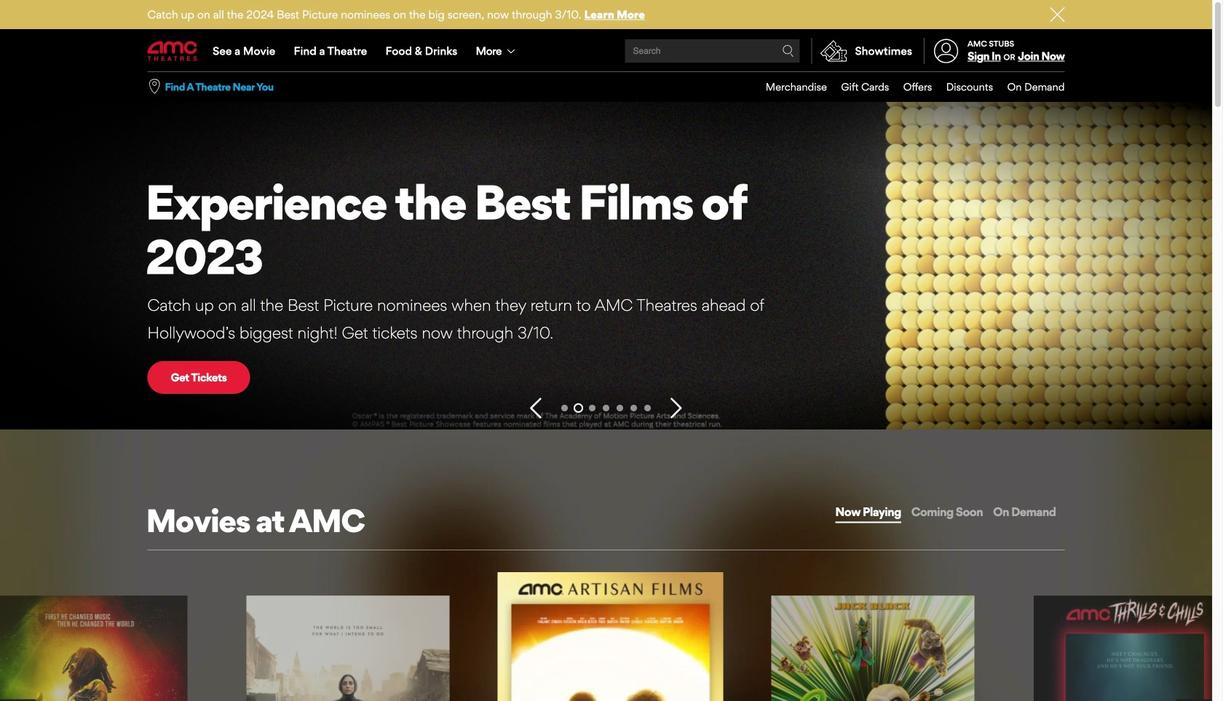 Task type: vqa. For each thing, say whether or not it's contained in the screenshot.
stubs within Amc Stubs Sign In Or Join Now
no



Task type: locate. For each thing, give the bounding box(es) containing it.
dialog
[[0, 0, 1223, 701]]

movie poster for cabrini image
[[247, 596, 450, 701]]

search the AMC website text field
[[631, 46, 782, 56]]

menu
[[147, 31, 1065, 71], [752, 72, 1065, 102]]

showtimes image
[[812, 38, 855, 64]]

movie poster for dune: part two image
[[498, 572, 723, 701]]

1 vertical spatial menu
[[752, 72, 1065, 102]]

menu item
[[752, 72, 827, 102], [827, 72, 889, 102], [889, 72, 932, 102], [932, 72, 993, 102], [993, 72, 1065, 102]]

4 menu item from the left
[[932, 72, 993, 102]]

5 menu item from the left
[[993, 72, 1065, 102]]

2 menu item from the left
[[827, 72, 889, 102]]

amc logo image
[[147, 41, 198, 61], [147, 41, 198, 61]]

sign in or join amc stubs element
[[924, 31, 1065, 71]]

best picture showcase image
[[0, 102, 1212, 429]]



Task type: describe. For each thing, give the bounding box(es) containing it.
0 vertical spatial menu
[[147, 31, 1065, 71]]

3 menu item from the left
[[889, 72, 932, 102]]

submit search icon image
[[782, 45, 794, 57]]

user profile image
[[926, 39, 967, 63]]

1 menu item from the left
[[752, 72, 827, 102]]

movie poster for kung fu panda 4 image
[[771, 596, 975, 701]]

movie poster for imaginary image
[[1034, 596, 1223, 701]]

movie poster for bob marley: one love image
[[0, 596, 187, 701]]



